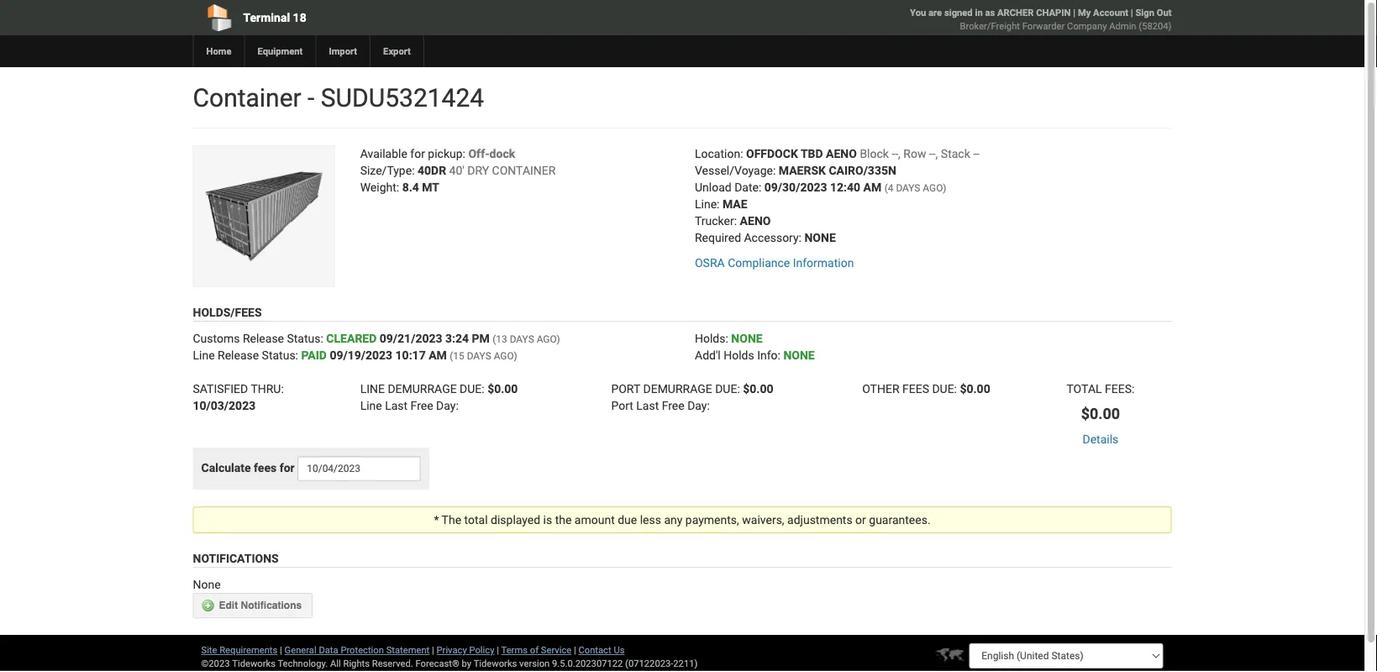 Task type: describe. For each thing, give the bounding box(es) containing it.
09/30/2023
[[765, 180, 828, 194]]

offdock
[[746, 147, 798, 161]]

$0.00 for port demurrage due: $0.00 port last free day:
[[743, 382, 774, 396]]

40'
[[449, 163, 465, 177]]

18
[[293, 11, 307, 24]]

2 , from the left
[[936, 147, 938, 161]]

fees
[[254, 461, 277, 475]]

2211)
[[674, 659, 698, 669]]

2 horizontal spatial none
[[784, 349, 815, 362]]

holds/fees
[[193, 306, 262, 320]]

day: for line last free day:
[[436, 399, 459, 413]]

$0.00 for other fees due: $0.00
[[960, 382, 991, 396]]

1 horizontal spatial aeno
[[826, 147, 857, 161]]

line:
[[695, 197, 720, 211]]

container
[[193, 83, 301, 113]]

$0.00 for line demurrage due: $0.00 line last free day:
[[488, 382, 518, 396]]

none edit notifications
[[193, 578, 302, 612]]

sign
[[1136, 7, 1155, 18]]

due: for port demurrage due:
[[715, 382, 740, 396]]

| left sign
[[1131, 7, 1134, 18]]

rights
[[343, 659, 370, 669]]

line
[[360, 382, 385, 396]]

equipment link
[[244, 35, 316, 67]]

(07122023-
[[625, 659, 674, 669]]

of
[[530, 645, 539, 656]]

fees:
[[1105, 382, 1135, 396]]

version
[[520, 659, 550, 669]]

account
[[1094, 7, 1129, 18]]

10/03/2023
[[193, 399, 256, 413]]

compliance
[[728, 256, 790, 270]]

protection
[[341, 645, 384, 656]]

archer
[[998, 7, 1034, 18]]

| left my
[[1074, 7, 1076, 18]]

due: for line demurrage due:
[[460, 382, 485, 396]]

any
[[664, 513, 683, 527]]

other fees due: $0.00
[[863, 382, 991, 396]]

last for port
[[637, 399, 659, 413]]

satisfied thru: 10/03/2023
[[193, 382, 284, 413]]

the
[[555, 513, 572, 527]]

contact
[[579, 645, 612, 656]]

1 horizontal spatial ago)
[[537, 333, 560, 345]]

terms of service link
[[501, 645, 572, 656]]

requirements
[[220, 645, 278, 656]]

cairo/335n
[[829, 163, 897, 177]]

| up tideworks
[[497, 645, 499, 656]]

demurrage for line last free day:
[[388, 382, 457, 396]]

40' dry container image
[[193, 145, 335, 288]]

osra compliance information link
[[695, 256, 854, 270]]

container - sudu5321424
[[193, 83, 484, 113]]

unload
[[695, 180, 732, 194]]

(4
[[885, 182, 894, 194]]

import link
[[316, 35, 370, 67]]

holds:
[[695, 332, 729, 346]]

site requirements | general data protection statement | privacy policy | terms of service | contact us ©2023 tideworks technology. all rights reserved. forecast® by tideworks version 9.5.0.202307122 (07122023-2211)
[[201, 645, 698, 669]]

trucker:
[[695, 214, 737, 228]]

ago) inside location: offdock tbd aeno block --, row --, stack -- vessel/voyage: maersk cairo/335n unload date: 09/30/2023 12:40 am (4 days ago) line: mae trucker: aeno required accessory: none
[[923, 182, 947, 194]]

broker/freight
[[960, 21, 1020, 32]]

displayed
[[491, 513, 541, 527]]

available for pickup: off-dock size/type: 40dr 40' dry container weight: 8.4 mt
[[360, 147, 556, 194]]

info:
[[757, 349, 781, 362]]

customs release status: cleared 09/21/2023 3:24 pm (13 days ago) line release status: paid 09/19/2023 10:17 am (15 days ago)
[[193, 332, 560, 362]]

line inside customs release status: cleared 09/21/2023 3:24 pm (13 days ago) line release status: paid 09/19/2023 10:17 am (15 days ago)
[[193, 349, 215, 362]]

are
[[929, 7, 942, 18]]

reserved.
[[372, 659, 413, 669]]

calculate fees for
[[201, 461, 295, 475]]

0 horizontal spatial aeno
[[740, 214, 771, 228]]

40dr
[[418, 163, 446, 177]]

waivers,
[[742, 513, 785, 527]]

you
[[910, 7, 927, 18]]

total
[[464, 513, 488, 527]]

privacy policy link
[[437, 645, 495, 656]]

10:17
[[396, 349, 426, 362]]

terminal 18
[[243, 11, 307, 24]]

service
[[541, 645, 572, 656]]

1 vertical spatial release
[[218, 349, 259, 362]]

due
[[618, 513, 637, 527]]

vessel/voyage:
[[695, 163, 776, 177]]

satisfied
[[193, 382, 248, 396]]

notifications inside none edit notifications
[[241, 600, 302, 612]]

payments,
[[686, 513, 740, 527]]

3 due: from the left
[[932, 382, 957, 396]]

last for line
[[385, 399, 408, 413]]

12:40
[[830, 180, 861, 194]]

location:
[[695, 147, 743, 161]]

date:
[[735, 180, 762, 194]]

©2023 tideworks
[[201, 659, 276, 669]]

line demurrage due: $0.00 line last free day:
[[360, 382, 518, 413]]

9.5.0.202307122
[[552, 659, 623, 669]]

home link
[[193, 35, 244, 67]]

day: for port last free day:
[[688, 399, 710, 413]]

0 vertical spatial status:
[[287, 332, 324, 346]]

company
[[1068, 21, 1107, 32]]

general
[[285, 645, 317, 656]]

policy
[[469, 645, 495, 656]]

size/type:
[[360, 163, 415, 177]]



Task type: vqa. For each thing, say whether or not it's contained in the screenshot.
Vessel Vessel
no



Task type: locate. For each thing, give the bounding box(es) containing it.
1 vertical spatial none
[[784, 349, 815, 362]]

0 vertical spatial days
[[896, 182, 921, 194]]

details
[[1083, 432, 1119, 446]]

am inside location: offdock tbd aeno block --, row --, stack -- vessel/voyage: maersk cairo/335n unload date: 09/30/2023 12:40 am (4 days ago) line: mae trucker: aeno required accessory: none
[[864, 180, 882, 194]]

day: inside "port demurrage due: $0.00 port last free day:"
[[688, 399, 710, 413]]

you are signed in as archer chapin | my account | sign out broker/freight forwarder company admin (58204)
[[910, 7, 1172, 32]]

data
[[319, 645, 338, 656]]

due: down holds
[[715, 382, 740, 396]]

3:24
[[445, 332, 469, 346]]

1 horizontal spatial for
[[410, 147, 425, 161]]

add'l
[[695, 349, 721, 362]]

dry
[[468, 163, 489, 177]]

due: inside "port demurrage due: $0.00 port last free day:"
[[715, 382, 740, 396]]

1 horizontal spatial days
[[510, 333, 534, 345]]

terms
[[501, 645, 528, 656]]

free for port
[[662, 399, 685, 413]]

1 horizontal spatial last
[[637, 399, 659, 413]]

0 vertical spatial none
[[732, 332, 763, 346]]

osra compliance information
[[695, 256, 854, 270]]

$0.00 inside "port demurrage due: $0.00 port last free day:"
[[743, 382, 774, 396]]

home
[[206, 46, 232, 57]]

due:
[[460, 382, 485, 396], [715, 382, 740, 396], [932, 382, 957, 396]]

status: up paid
[[287, 332, 324, 346]]

| left the general
[[280, 645, 282, 656]]

1 horizontal spatial am
[[864, 180, 882, 194]]

2 horizontal spatial days
[[896, 182, 921, 194]]

1 last from the left
[[385, 399, 408, 413]]

none up holds
[[732, 332, 763, 346]]

2 demurrage from the left
[[643, 382, 713, 396]]

1 day: from the left
[[436, 399, 459, 413]]

thru:
[[251, 382, 284, 396]]

general data protection statement link
[[285, 645, 430, 656]]

am left the (4
[[864, 180, 882, 194]]

line down line
[[360, 399, 382, 413]]

for inside 'available for pickup: off-dock size/type: 40dr 40' dry container weight: 8.4 mt'
[[410, 147, 425, 161]]

demurrage for port last free day:
[[643, 382, 713, 396]]

0 horizontal spatial for
[[280, 461, 295, 475]]

ago) right (13
[[537, 333, 560, 345]]

0 horizontal spatial day:
[[436, 399, 459, 413]]

1 horizontal spatial line
[[360, 399, 382, 413]]

in
[[975, 7, 983, 18]]

2 free from the left
[[662, 399, 685, 413]]

accessory:
[[744, 231, 802, 245]]

| up 9.5.0.202307122
[[574, 645, 576, 656]]

osra
[[695, 256, 725, 270]]

for
[[410, 147, 425, 161], [280, 461, 295, 475]]

maersk
[[779, 163, 826, 177]]

0 horizontal spatial none
[[193, 578, 221, 592]]

my
[[1078, 7, 1091, 18]]

edit notifications link
[[193, 593, 313, 619]]

due: right fees
[[932, 382, 957, 396]]

status:
[[287, 332, 324, 346], [262, 349, 298, 362]]

free for line
[[411, 399, 433, 413]]

day: inside line demurrage due: $0.00 line last free day:
[[436, 399, 459, 413]]

days right (13
[[510, 333, 534, 345]]

cleared
[[326, 332, 377, 346]]

line down customs
[[193, 349, 215, 362]]

Calculate fees for text field
[[298, 456, 421, 482]]

demurrage down add'l
[[643, 382, 713, 396]]

free down 10:17
[[411, 399, 433, 413]]

sudu5321424
[[321, 83, 484, 113]]

none up edit
[[193, 578, 221, 592]]

last down 10:17
[[385, 399, 408, 413]]

details link
[[1083, 432, 1119, 446]]

1 due: from the left
[[460, 382, 485, 396]]

2 vertical spatial days
[[467, 350, 491, 362]]

am
[[864, 180, 882, 194], [429, 349, 447, 362]]

aeno up cairo/335n
[[826, 147, 857, 161]]

all
[[330, 659, 341, 669]]

0 vertical spatial am
[[864, 180, 882, 194]]

2 horizontal spatial due:
[[932, 382, 957, 396]]

import
[[329, 46, 357, 57]]

free inside "port demurrage due: $0.00 port last free day:"
[[662, 399, 685, 413]]

0 vertical spatial ago)
[[923, 182, 947, 194]]

amount
[[575, 513, 615, 527]]

forwarder
[[1023, 21, 1065, 32]]

$0.00 right fees
[[960, 382, 991, 396]]

days inside location: offdock tbd aeno block --, row --, stack -- vessel/voyage: maersk cairo/335n unload date: 09/30/2023 12:40 am (4 days ago) line: mae trucker: aeno required accessory: none
[[896, 182, 921, 194]]

0 horizontal spatial am
[[429, 349, 447, 362]]

container
[[492, 163, 556, 177]]

free
[[411, 399, 433, 413], [662, 399, 685, 413]]

0 vertical spatial release
[[243, 332, 284, 346]]

1 horizontal spatial day:
[[688, 399, 710, 413]]

, left stack
[[936, 147, 938, 161]]

1 horizontal spatial ,
[[936, 147, 938, 161]]

less
[[640, 513, 661, 527]]

day: down add'l
[[688, 399, 710, 413]]

last inside "port demurrage due: $0.00 port last free day:"
[[637, 399, 659, 413]]

edit
[[219, 600, 238, 612]]

1 vertical spatial aeno
[[740, 214, 771, 228]]

$0.00 inside line demurrage due: $0.00 line last free day:
[[488, 382, 518, 396]]

port
[[611, 399, 634, 413]]

2 due: from the left
[[715, 382, 740, 396]]

due: inside line demurrage due: $0.00 line last free day:
[[460, 382, 485, 396]]

, left row
[[899, 147, 901, 161]]

0 horizontal spatial last
[[385, 399, 408, 413]]

| up forecast®
[[432, 645, 434, 656]]

1 vertical spatial for
[[280, 461, 295, 475]]

privacy
[[437, 645, 467, 656]]

demurrage
[[388, 382, 457, 396], [643, 382, 713, 396]]

us
[[614, 645, 625, 656]]

by
[[462, 659, 472, 669]]

2 vertical spatial ago)
[[494, 350, 518, 362]]

last right port
[[637, 399, 659, 413]]

notifications right edit
[[241, 600, 302, 612]]

none
[[805, 231, 836, 245]]

site
[[201, 645, 217, 656]]

the
[[442, 513, 462, 527]]

pickup:
[[428, 147, 466, 161]]

demurrage inside line demurrage due: $0.00 line last free day:
[[388, 382, 457, 396]]

calculate
[[201, 461, 251, 475]]

sign out link
[[1136, 7, 1172, 18]]

0 horizontal spatial demurrage
[[388, 382, 457, 396]]

0 horizontal spatial ago)
[[494, 350, 518, 362]]

$0.00 down total fees:
[[1081, 405, 1121, 423]]

due: down (15
[[460, 382, 485, 396]]

is
[[544, 513, 552, 527]]

$0.00 down info:
[[743, 382, 774, 396]]

available
[[360, 147, 408, 161]]

am left (15
[[429, 349, 447, 362]]

1 vertical spatial line
[[360, 399, 382, 413]]

1 vertical spatial notifications
[[241, 600, 302, 612]]

1 vertical spatial ago)
[[537, 333, 560, 345]]

status: left paid
[[262, 349, 298, 362]]

am inside customs release status: cleared 09/21/2023 3:24 pm (13 days ago) line release status: paid 09/19/2023 10:17 am (15 days ago)
[[429, 349, 447, 362]]

1 demurrage from the left
[[388, 382, 457, 396]]

export
[[383, 46, 411, 57]]

0 vertical spatial notifications
[[193, 552, 279, 566]]

out
[[1157, 7, 1172, 18]]

ago) down row
[[923, 182, 947, 194]]

notifications
[[193, 552, 279, 566], [241, 600, 302, 612]]

* the total displayed is the amount due less any payments, waivers, adjustments or guarantees.
[[434, 513, 931, 527]]

0 horizontal spatial due:
[[460, 382, 485, 396]]

0 horizontal spatial free
[[411, 399, 433, 413]]

total
[[1067, 382, 1102, 396]]

ago) down (13
[[494, 350, 518, 362]]

for right fees
[[280, 461, 295, 475]]

paid
[[301, 349, 327, 362]]

0 vertical spatial aeno
[[826, 147, 857, 161]]

release down the holds/fees
[[243, 332, 284, 346]]

aeno up accessory: at the right top
[[740, 214, 771, 228]]

1 , from the left
[[899, 147, 901, 161]]

09/21/2023
[[380, 332, 443, 346]]

location: offdock tbd aeno block --, row --, stack -- vessel/voyage: maersk cairo/335n unload date: 09/30/2023 12:40 am (4 days ago) line: mae trucker: aeno required accessory: none
[[695, 147, 980, 245]]

1 horizontal spatial free
[[662, 399, 685, 413]]

1 vertical spatial am
[[429, 349, 447, 362]]

day: down (15
[[436, 399, 459, 413]]

stack
[[941, 147, 971, 161]]

2 horizontal spatial ago)
[[923, 182, 947, 194]]

0 horizontal spatial days
[[467, 350, 491, 362]]

line inside line demurrage due: $0.00 line last free day:
[[360, 399, 382, 413]]

1 horizontal spatial due:
[[715, 382, 740, 396]]

release down customs
[[218, 349, 259, 362]]

1 horizontal spatial none
[[732, 332, 763, 346]]

for up 40dr
[[410, 147, 425, 161]]

none right info:
[[784, 349, 815, 362]]

or
[[856, 513, 866, 527]]

8.4 mt
[[402, 180, 440, 194]]

(13
[[493, 333, 507, 345]]

0 vertical spatial line
[[193, 349, 215, 362]]

(58204)
[[1139, 21, 1172, 32]]

2 day: from the left
[[688, 399, 710, 413]]

statement
[[386, 645, 430, 656]]

0 horizontal spatial line
[[193, 349, 215, 362]]

demurrage inside "port demurrage due: $0.00 port last free day:"
[[643, 382, 713, 396]]

1 vertical spatial days
[[510, 333, 534, 345]]

demurrage down 10:17
[[388, 382, 457, 396]]

guarantees.
[[869, 513, 931, 527]]

holds: none add'l holds info: none
[[695, 332, 815, 362]]

my account link
[[1078, 7, 1129, 18]]

port demurrage due: $0.00 port last free day:
[[611, 382, 774, 413]]

1 horizontal spatial demurrage
[[643, 382, 713, 396]]

free right port
[[662, 399, 685, 413]]

last inside line demurrage due: $0.00 line last free day:
[[385, 399, 408, 413]]

$0.00
[[488, 382, 518, 396], [743, 382, 774, 396], [960, 382, 991, 396], [1081, 405, 1121, 423]]

2 last from the left
[[637, 399, 659, 413]]

days right the (4
[[896, 182, 921, 194]]

none inside none edit notifications
[[193, 578, 221, 592]]

site requirements link
[[201, 645, 278, 656]]

2 vertical spatial none
[[193, 578, 221, 592]]

$0.00 down (13
[[488, 382, 518, 396]]

,
[[899, 147, 901, 161], [936, 147, 938, 161]]

1 vertical spatial status:
[[262, 349, 298, 362]]

customs
[[193, 332, 240, 346]]

pm
[[472, 332, 490, 346]]

information
[[793, 256, 854, 270]]

1 free from the left
[[411, 399, 433, 413]]

tbd
[[801, 147, 823, 161]]

mae
[[723, 197, 748, 211]]

free inside line demurrage due: $0.00 line last free day:
[[411, 399, 433, 413]]

0 vertical spatial for
[[410, 147, 425, 161]]

0 horizontal spatial ,
[[899, 147, 901, 161]]

notifications up none edit notifications
[[193, 552, 279, 566]]

terminal 18 link
[[193, 0, 586, 35]]

days down pm
[[467, 350, 491, 362]]



